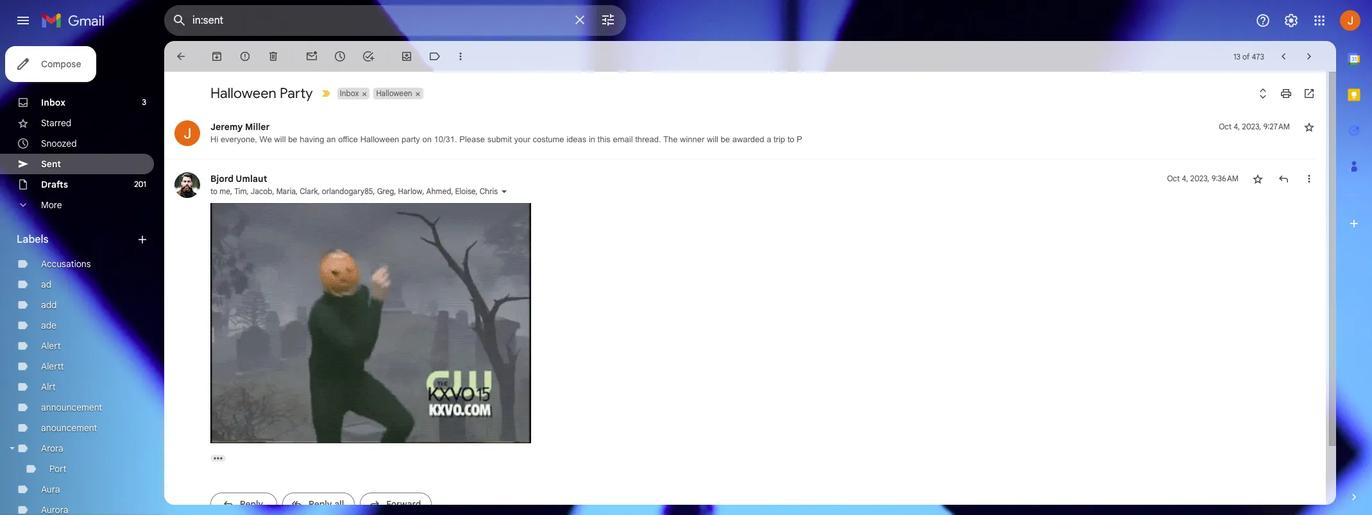 Task type: describe. For each thing, give the bounding box(es) containing it.
add
[[41, 300, 57, 311]]

reply all
[[309, 499, 344, 510]]

halloween party
[[210, 85, 313, 102]]

add to tasks image
[[362, 50, 375, 63]]

a
[[767, 135, 771, 144]]

snoozed
[[41, 138, 77, 149]]

7 , from the left
[[394, 187, 396, 196]]

4, for oct 4, 2023, 9:27 am
[[1234, 122, 1240, 132]]

advanced search options image
[[595, 7, 621, 33]]

jeremy
[[210, 121, 243, 133]]

not starred checkbox for 9:36 am
[[1252, 173, 1264, 185]]

chris
[[480, 187, 498, 196]]

arora link
[[41, 443, 63, 455]]

halloween for halloween party
[[210, 85, 276, 102]]

8 , from the left
[[422, 187, 424, 196]]

winner
[[680, 135, 705, 144]]

more button
[[0, 195, 154, 216]]

compose button
[[5, 46, 97, 82]]

1 , from the left
[[230, 187, 232, 196]]

this
[[598, 135, 611, 144]]

in
[[589, 135, 595, 144]]

inbox button
[[337, 88, 360, 99]]

reply for reply
[[240, 499, 263, 510]]

oct 4, 2023, 9:27 am
[[1219, 122, 1290, 132]]

oct 4, 2023, 9:27 am cell
[[1219, 121, 1290, 133]]

save to photos image
[[509, 420, 522, 433]]

starred link
[[41, 117, 71, 129]]

oct for oct 4, 2023, 9:36 am
[[1167, 174, 1180, 183]]

jeremy miller
[[210, 121, 270, 133]]

drafts link
[[41, 179, 68, 191]]

harlow
[[398, 187, 422, 196]]

sent
[[41, 158, 61, 170]]

alertt link
[[41, 361, 64, 373]]

sent link
[[41, 158, 61, 170]]

clark
[[300, 187, 318, 196]]

ade
[[41, 320, 56, 332]]

not starred image for oct 4, 2023, 9:27 am
[[1303, 121, 1316, 133]]

ade link
[[41, 320, 56, 332]]

alrt link
[[41, 382, 56, 393]]

awarded
[[732, 135, 764, 144]]

costume
[[533, 135, 564, 144]]

bjord umlaut
[[210, 173, 267, 185]]

not starred checkbox for 9:27 am
[[1303, 121, 1316, 133]]

accusations
[[41, 259, 91, 270]]

473
[[1252, 52, 1264, 61]]

drafts
[[41, 179, 68, 191]]

main menu image
[[15, 13, 31, 28]]

more
[[41, 200, 62, 211]]

hi everyone, we will be having an office halloween party on 10/31. please submit your costume ideas in this email thread. the winner will be awarded a trip to p
[[210, 135, 802, 144]]

miller
[[245, 121, 270, 133]]

bjord
[[210, 173, 234, 185]]

labels heading
[[17, 234, 136, 246]]

add attachment to drive pumpkin.gif image
[[483, 420, 497, 433]]

having
[[300, 135, 324, 144]]

aura link
[[41, 484, 60, 496]]

ad
[[41, 279, 51, 291]]

on
[[422, 135, 432, 144]]

thread.
[[635, 135, 661, 144]]

2 will from the left
[[707, 135, 719, 144]]

maria
[[276, 187, 296, 196]]

alrt
[[41, 382, 56, 393]]

all
[[334, 499, 344, 510]]

support image
[[1255, 13, 1271, 28]]

show trimmed content image
[[210, 455, 226, 462]]

your
[[514, 135, 530, 144]]

13 of 473
[[1234, 52, 1264, 61]]

forward link
[[360, 493, 432, 516]]

inbox for 'inbox' link in the left of the page
[[41, 97, 65, 108]]

forward
[[386, 499, 421, 510]]

10/31.
[[434, 135, 457, 144]]

2 , from the left
[[247, 187, 249, 196]]

reply all link
[[282, 493, 355, 516]]

clear search image
[[567, 7, 593, 33]]

archive image
[[210, 50, 223, 63]]

labels navigation
[[0, 41, 164, 516]]

email
[[613, 135, 633, 144]]

announcement
[[41, 402, 102, 414]]

p
[[797, 135, 802, 144]]

hi
[[210, 135, 218, 144]]

4, for oct 4, 2023, 9:36 am
[[1182, 174, 1188, 183]]

halloween left party
[[360, 135, 399, 144]]

me
[[220, 187, 230, 196]]

delete image
[[267, 50, 280, 63]]

labels
[[17, 234, 48, 246]]

3
[[142, 98, 146, 107]]

back to sent mail image
[[174, 50, 187, 63]]

umlaut
[[236, 173, 267, 185]]

10 , from the left
[[476, 187, 478, 196]]

add link
[[41, 300, 57, 311]]

oct 4, 2023, 9:36 am cell
[[1167, 173, 1239, 185]]

search mail image
[[168, 9, 191, 32]]

5 , from the left
[[318, 187, 320, 196]]



Task type: locate. For each thing, give the bounding box(es) containing it.
1 horizontal spatial to
[[788, 135, 795, 144]]

0 horizontal spatial will
[[274, 135, 286, 144]]

halloween down move to inbox image
[[376, 89, 412, 98]]

4, inside 'cell'
[[1234, 122, 1240, 132]]

an
[[327, 135, 336, 144]]

accusations link
[[41, 259, 91, 270]]

port link
[[49, 464, 66, 475]]

be
[[288, 135, 297, 144], [721, 135, 730, 144]]

halloween up jeremy miller
[[210, 85, 276, 102]]

None search field
[[164, 5, 626, 36]]

reply for reply all
[[309, 499, 332, 510]]

0 horizontal spatial not starred image
[[1252, 173, 1264, 185]]

1 vertical spatial oct
[[1167, 174, 1180, 183]]

9:27 am
[[1263, 122, 1290, 132]]

pumpkin.gif image
[[210, 203, 531, 444]]

will right we
[[274, 135, 286, 144]]

please
[[460, 135, 485, 144]]

jacob
[[251, 187, 272, 196]]

, down umlaut
[[247, 187, 249, 196]]

not starred checkbox right the 9:27 am
[[1303, 121, 1316, 133]]

older image
[[1303, 50, 1316, 63]]

4, left the 9:27 am
[[1234, 122, 1240, 132]]

4, left the 9:36 am
[[1182, 174, 1188, 183]]

1 horizontal spatial not starred image
[[1303, 121, 1316, 133]]

ad link
[[41, 279, 51, 291]]

1 reply from the left
[[240, 499, 263, 510]]

oct
[[1219, 122, 1232, 132], [1167, 174, 1180, 183]]

1 horizontal spatial 2023,
[[1242, 122, 1262, 132]]

1 vertical spatial not starred checkbox
[[1252, 173, 1264, 185]]

not starred image
[[1303, 121, 1316, 133], [1252, 173, 1264, 185]]

1 horizontal spatial 4,
[[1234, 122, 1240, 132]]

3 , from the left
[[272, 187, 274, 196]]

2023, left the 9:36 am
[[1190, 174, 1210, 183]]

1 horizontal spatial inbox
[[340, 89, 359, 98]]

submit
[[487, 135, 512, 144]]

2023, left the 9:27 am
[[1242, 122, 1262, 132]]

0 horizontal spatial to
[[210, 187, 218, 196]]

0 horizontal spatial reply
[[240, 499, 263, 510]]

oct inside 'cell'
[[1219, 122, 1232, 132]]

, left ahmed
[[422, 187, 424, 196]]

not starred image right the 9:27 am
[[1303, 121, 1316, 133]]

tim
[[234, 187, 247, 196]]

13
[[1234, 52, 1241, 61]]

ahmed
[[426, 187, 451, 196]]

Search mail text field
[[192, 14, 565, 27]]

0 vertical spatial to
[[788, 135, 795, 144]]

gmail image
[[41, 8, 111, 33]]

snooze image
[[334, 50, 346, 63]]

to
[[788, 135, 795, 144], [210, 187, 218, 196]]

0 horizontal spatial not starred checkbox
[[1252, 173, 1264, 185]]

reply
[[240, 499, 263, 510], [309, 499, 332, 510]]

snoozed link
[[41, 138, 77, 149]]

we
[[260, 135, 272, 144]]

1 vertical spatial not starred image
[[1252, 173, 1264, 185]]

be left 'awarded' in the top right of the page
[[721, 135, 730, 144]]

1 horizontal spatial not starred checkbox
[[1303, 121, 1316, 133]]

4,
[[1234, 122, 1240, 132], [1182, 174, 1188, 183]]

inbox down snooze "image"
[[340, 89, 359, 98]]

2023, inside 'cell'
[[1242, 122, 1262, 132]]

1 vertical spatial 4,
[[1182, 174, 1188, 183]]

halloween inside button
[[376, 89, 412, 98]]

2023,
[[1242, 122, 1262, 132], [1190, 174, 1210, 183]]

, left chris
[[476, 187, 478, 196]]

not starred checkbox right the 9:36 am
[[1252, 173, 1264, 185]]

0 horizontal spatial oct
[[1167, 174, 1180, 183]]

, left clark in the top of the page
[[296, 187, 298, 196]]

1 horizontal spatial will
[[707, 135, 719, 144]]

inbox link
[[41, 97, 65, 108]]

1 horizontal spatial oct
[[1219, 122, 1232, 132]]

0 vertical spatial 2023,
[[1242, 122, 1262, 132]]

anouncement link
[[41, 423, 97, 434]]

0 horizontal spatial 2023,
[[1190, 174, 1210, 183]]

9:36 am
[[1212, 174, 1239, 183]]

0 horizontal spatial inbox
[[41, 97, 65, 108]]

1 be from the left
[[288, 135, 297, 144]]

halloween button
[[374, 88, 414, 99]]

, left tim at the top left
[[230, 187, 232, 196]]

show details image
[[501, 188, 508, 196]]

2 reply from the left
[[309, 499, 332, 510]]

of
[[1243, 52, 1250, 61]]

2023, for 9:36 am
[[1190, 174, 1210, 183]]

the
[[663, 135, 678, 144]]

arora
[[41, 443, 63, 455]]

labels image
[[429, 50, 441, 63]]

not starred image for oct 4, 2023, 9:36 am
[[1252, 173, 1264, 185]]

to me , tim , jacob , maria , clark , orlandogary85 , greg , harlow , ahmed , eloise , chris
[[210, 187, 498, 196]]

0 vertical spatial not starred checkbox
[[1303, 121, 1316, 133]]

tab list
[[1336, 41, 1372, 470]]

inbox inside labels navigation
[[41, 97, 65, 108]]

0 horizontal spatial 4,
[[1182, 174, 1188, 183]]

201
[[134, 180, 146, 189]]

eloise
[[455, 187, 476, 196]]

inbox for inbox button
[[340, 89, 359, 98]]

reply link
[[210, 493, 277, 516]]

6 , from the left
[[373, 187, 375, 196]]

halloween for halloween
[[376, 89, 412, 98]]

to left p
[[788, 135, 795, 144]]

alertt
[[41, 361, 64, 373]]

ideas
[[567, 135, 587, 144]]

0 horizontal spatial be
[[288, 135, 297, 144]]

more image
[[454, 50, 467, 63]]

inbox inside button
[[340, 89, 359, 98]]

everyone,
[[221, 135, 257, 144]]

2023, inside cell
[[1190, 174, 1210, 183]]

oct left the 9:27 am
[[1219, 122, 1232, 132]]

4, inside cell
[[1182, 174, 1188, 183]]

not starred image right the 9:36 am
[[1252, 173, 1264, 185]]

oct inside cell
[[1167, 174, 1180, 183]]

list
[[164, 108, 1316, 516]]

1 horizontal spatial reply
[[309, 499, 332, 510]]

, left greg
[[373, 187, 375, 196]]

settings image
[[1284, 13, 1299, 28]]

list containing jeremy miller
[[164, 108, 1316, 516]]

to left me
[[210, 187, 218, 196]]

will
[[274, 135, 286, 144], [707, 135, 719, 144]]

9 , from the left
[[451, 187, 453, 196]]

port
[[49, 464, 66, 475]]

announcement link
[[41, 402, 102, 414]]

download attachment pumpkin.gif image
[[458, 420, 471, 433]]

be left having
[[288, 135, 297, 144]]

4 , from the left
[[296, 187, 298, 196]]

, left maria
[[272, 187, 274, 196]]

1 vertical spatial 2023,
[[1190, 174, 1210, 183]]

, left orlandogary85 on the top left of the page
[[318, 187, 320, 196]]

aura
[[41, 484, 60, 496]]

orlandogary85
[[322, 187, 373, 196]]

trip
[[774, 135, 785, 144]]

oct for oct 4, 2023, 9:27 am
[[1219, 122, 1232, 132]]

move to inbox image
[[400, 50, 413, 63]]

newer image
[[1277, 50, 1290, 63]]

party
[[280, 85, 313, 102]]

2023, for 9:27 am
[[1242, 122, 1262, 132]]

greg
[[377, 187, 394, 196]]

report spam image
[[239, 50, 251, 63]]

starred
[[41, 117, 71, 129]]

1 horizontal spatial be
[[721, 135, 730, 144]]

oct 4, 2023, 9:36 am
[[1167, 174, 1239, 183]]

inbox up starred link
[[41, 97, 65, 108]]

oct left the 9:36 am
[[1167, 174, 1180, 183]]

office
[[338, 135, 358, 144]]

0 vertical spatial not starred image
[[1303, 121, 1316, 133]]

2 be from the left
[[721, 135, 730, 144]]

,
[[230, 187, 232, 196], [247, 187, 249, 196], [272, 187, 274, 196], [296, 187, 298, 196], [318, 187, 320, 196], [373, 187, 375, 196], [394, 187, 396, 196], [422, 187, 424, 196], [451, 187, 453, 196], [476, 187, 478, 196]]

alert
[[41, 341, 61, 352]]

alert link
[[41, 341, 61, 352]]

, left the eloise in the left top of the page
[[451, 187, 453, 196]]

1 will from the left
[[274, 135, 286, 144]]

anouncement
[[41, 423, 97, 434]]

Not starred checkbox
[[1303, 121, 1316, 133], [1252, 173, 1264, 185]]

0 vertical spatial oct
[[1219, 122, 1232, 132]]

party
[[402, 135, 420, 144]]

, left harlow
[[394, 187, 396, 196]]

will right the winner
[[707, 135, 719, 144]]

1 vertical spatial to
[[210, 187, 218, 196]]

compose
[[41, 58, 81, 70]]

0 vertical spatial 4,
[[1234, 122, 1240, 132]]



Task type: vqa. For each thing, say whether or not it's contained in the screenshot.
Radiance
no



